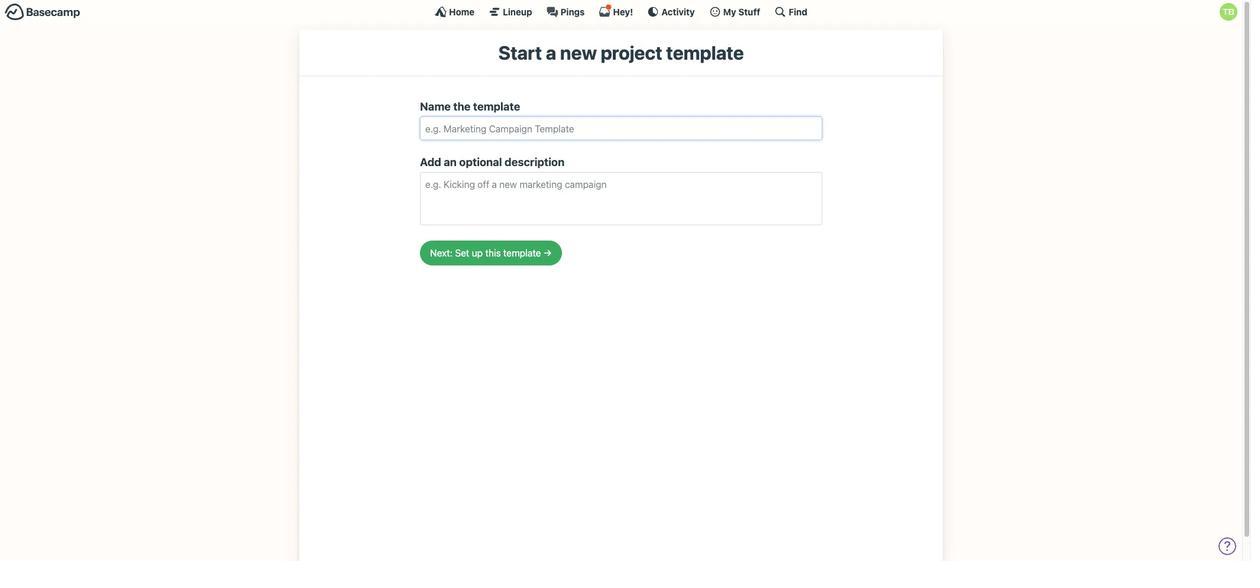 Task type: locate. For each thing, give the bounding box(es) containing it.
activity
[[662, 6, 695, 17]]

lineup link
[[489, 6, 532, 18]]

start
[[498, 41, 542, 64]]

my stuff
[[723, 6, 761, 17]]

name the template
[[420, 100, 520, 113]]

1 horizontal spatial template
[[666, 41, 744, 64]]

tim burton image
[[1220, 3, 1238, 21]]

template right the the
[[473, 100, 520, 113]]

1 vertical spatial template
[[473, 100, 520, 113]]

None submit
[[420, 241, 562, 266]]

template
[[666, 41, 744, 64], [473, 100, 520, 113]]

stuff
[[739, 6, 761, 17]]

Name the template text field
[[420, 116, 822, 140]]

my stuff button
[[709, 6, 761, 18]]

find
[[789, 6, 808, 17]]

activity link
[[647, 6, 695, 18]]

lineup
[[503, 6, 532, 17]]

0 vertical spatial template
[[666, 41, 744, 64]]

pings
[[561, 6, 585, 17]]

template down my
[[666, 41, 744, 64]]

add an optional description
[[420, 156, 565, 169]]

my
[[723, 6, 736, 17]]



Task type: describe. For each thing, give the bounding box(es) containing it.
hey! button
[[599, 4, 633, 18]]

new
[[560, 41, 597, 64]]

find button
[[775, 6, 808, 18]]

0 horizontal spatial template
[[473, 100, 520, 113]]

description
[[505, 156, 565, 169]]

a
[[546, 41, 556, 64]]

hey!
[[613, 6, 633, 17]]

name
[[420, 100, 451, 113]]

the
[[453, 100, 471, 113]]

an
[[444, 156, 457, 169]]

main element
[[0, 0, 1243, 23]]

home link
[[435, 6, 475, 18]]

switch accounts image
[[5, 3, 80, 21]]

pings button
[[546, 6, 585, 18]]

project
[[601, 41, 662, 64]]

home
[[449, 6, 475, 17]]

Add an optional description text field
[[420, 172, 822, 226]]

start a new project template
[[498, 41, 744, 64]]

optional
[[459, 156, 502, 169]]

add
[[420, 156, 441, 169]]



Task type: vqa. For each thing, say whether or not it's contained in the screenshot.
BASECAMP
no



